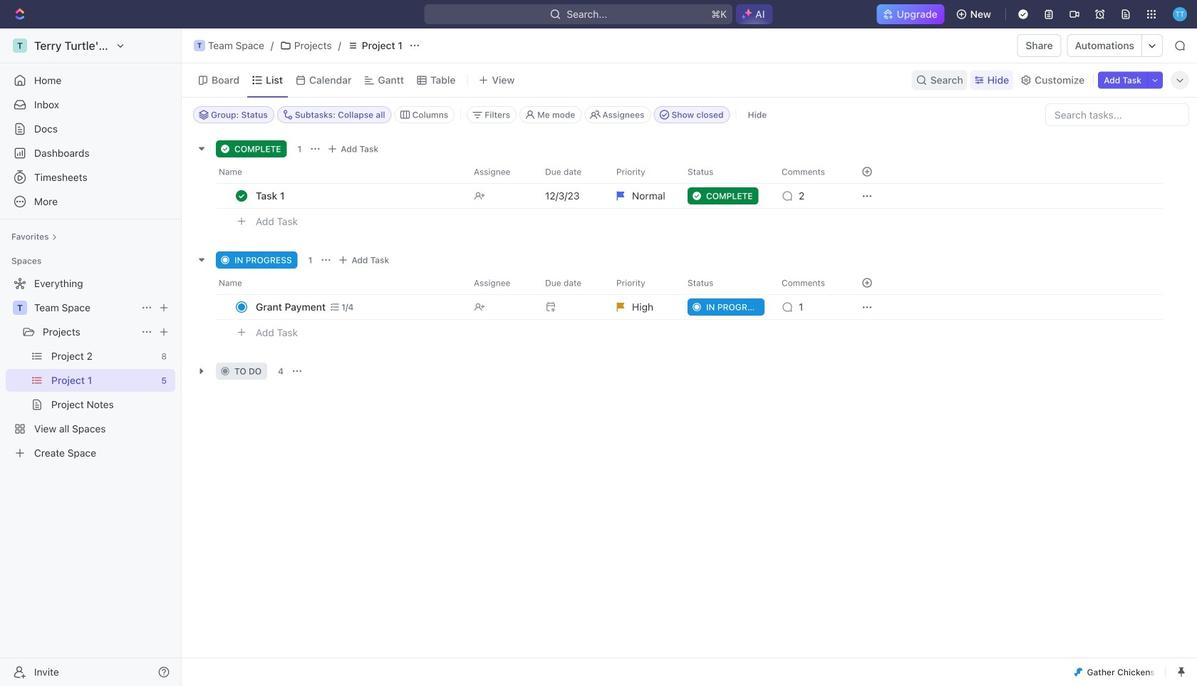 Task type: vqa. For each thing, say whether or not it's contained in the screenshot.
the bottommost Team Space, , ELEMENT
yes



Task type: describe. For each thing, give the bounding box(es) containing it.
Search tasks... text field
[[1047, 104, 1189, 125]]

sidebar navigation
[[0, 29, 185, 687]]

drumstick bite image
[[1075, 668, 1083, 677]]



Task type: locate. For each thing, give the bounding box(es) containing it.
0 horizontal spatial team space, , element
[[13, 301, 27, 315]]

terry turtle's workspace, , element
[[13, 39, 27, 53]]

tree
[[6, 272, 175, 465]]

tree inside sidebar 'navigation'
[[6, 272, 175, 465]]

team space, , element
[[194, 40, 205, 51], [13, 301, 27, 315]]

0 vertical spatial team space, , element
[[194, 40, 205, 51]]

1 horizontal spatial team space, , element
[[194, 40, 205, 51]]

1 vertical spatial team space, , element
[[13, 301, 27, 315]]



